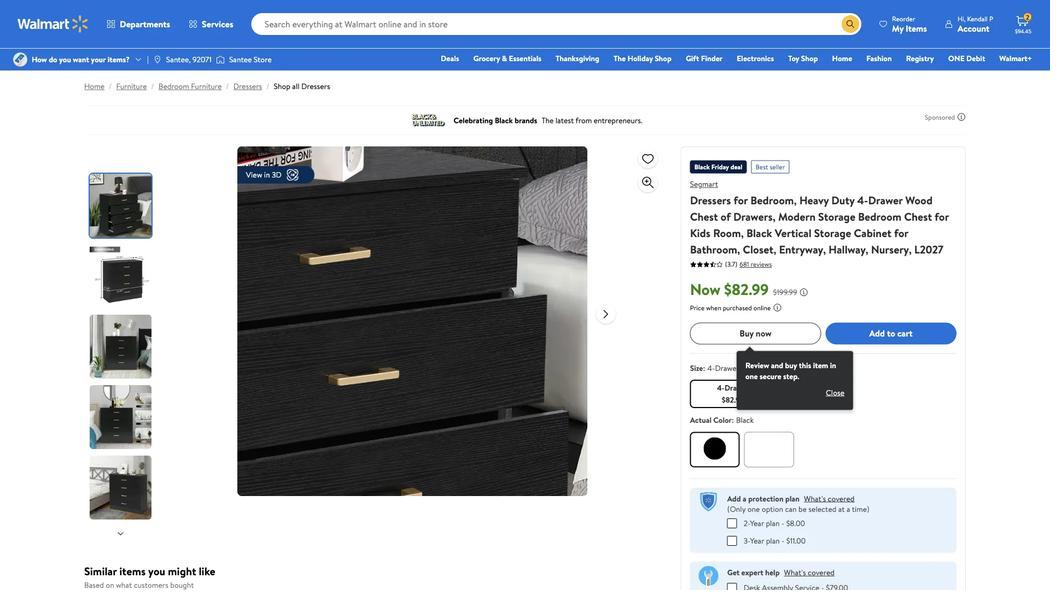 Task type: vqa. For each thing, say whether or not it's contained in the screenshot.
Headphones
no



Task type: describe. For each thing, give the bounding box(es) containing it.
nursery,
[[872, 242, 912, 257]]

this
[[799, 360, 812, 371]]

registry
[[907, 53, 934, 64]]

in_home_installation logo image
[[699, 567, 719, 586]]

- for $11.00
[[782, 536, 785, 547]]

how do you want your items?
[[32, 54, 130, 65]]

0 horizontal spatial shop
[[274, 81, 291, 92]]

one
[[949, 53, 965, 64]]

walmart+ link
[[995, 53, 1037, 64]]

zoom image modal image
[[642, 176, 655, 189]]

$82.99 inside 4-drawer $82.99
[[722, 395, 745, 406]]

now
[[756, 328, 772, 340]]

1 vertical spatial :
[[732, 415, 734, 426]]

my
[[893, 22, 904, 34]]

0 vertical spatial black
[[695, 163, 710, 172]]

to
[[888, 328, 896, 340]]

gift finder link
[[681, 53, 728, 64]]

0 horizontal spatial :
[[703, 363, 706, 374]]

(3.7) 681 reviews
[[725, 260, 772, 269]]

deal
[[731, 163, 743, 172]]

drawer inside segmart dressers for bedroom, heavy duty 4-drawer wood chest of drawers, modern storage bedroom chest for kids room, black vertical storage cabinet for bathroom, closet, entryway, hallway, nursery, l2027
[[869, 193, 903, 208]]

1 vertical spatial storage
[[815, 225, 852, 241]]

681 reviews link
[[738, 260, 772, 269]]

Search search field
[[252, 13, 862, 35]]

4 / from the left
[[267, 81, 270, 92]]

2 horizontal spatial for
[[935, 209, 949, 224]]

similar items you might like
[[84, 564, 215, 580]]

purchased
[[723, 303, 752, 313]]

your
[[91, 54, 106, 65]]

segmart link
[[690, 179, 718, 190]]

view
[[246, 170, 262, 180]]

you for want
[[59, 54, 71, 65]]

items
[[906, 22, 927, 34]]

online
[[754, 303, 771, 313]]

dressers link
[[233, 81, 262, 92]]

selected
[[809, 504, 837, 515]]

0 vertical spatial $82.99
[[725, 279, 769, 300]]

one inside review and buy this item in one secure step.
[[746, 371, 758, 382]]

similar
[[84, 564, 117, 580]]

account
[[958, 22, 990, 34]]

2-
[[744, 519, 750, 529]]

2-year plan - $8.00
[[744, 519, 805, 529]]

at
[[839, 504, 845, 515]]

(only
[[728, 504, 746, 515]]

review
[[746, 360, 770, 371]]

finder
[[701, 53, 723, 64]]

furniture link
[[116, 81, 147, 92]]

reviews
[[751, 260, 772, 269]]

4-drawer $82.99
[[717, 383, 749, 406]]

color
[[714, 415, 732, 426]]

view in 3d button
[[237, 166, 315, 184]]

room,
[[714, 225, 744, 241]]

&
[[502, 53, 507, 64]]

Desk Assembly Service - $79.00 checkbox
[[728, 584, 737, 591]]

want
[[73, 54, 89, 65]]

get
[[728, 568, 740, 579]]

walmart image
[[18, 15, 89, 33]]

now
[[690, 279, 721, 300]]

review and buy this item in one secure step.
[[746, 360, 837, 382]]

grocery & essentials link
[[469, 53, 547, 64]]

buy now
[[740, 328, 772, 340]]

black inside segmart dressers for bedroom, heavy duty 4-drawer wood chest of drawers, modern storage bedroom chest for kids room, black vertical storage cabinet for bathroom, closet, entryway, hallway, nursery, l2027
[[747, 225, 773, 241]]

$199.99
[[774, 287, 798, 298]]

modern
[[779, 209, 816, 224]]

ad disclaimer and feedback for skylinedisplayad image
[[958, 113, 966, 121]]

segmart
[[690, 179, 718, 190]]

0 horizontal spatial for
[[734, 193, 748, 208]]

actual color : black
[[690, 415, 754, 426]]

$11.00
[[787, 536, 806, 547]]

0 vertical spatial home link
[[828, 53, 858, 64]]

what's covered button for add a protection plan
[[804, 494, 855, 504]]

kendall
[[968, 14, 988, 23]]

actual color list
[[688, 430, 959, 470]]

electronics
[[737, 53, 774, 64]]

1 / from the left
[[109, 81, 112, 92]]

- for $8.00
[[782, 519, 785, 529]]

2
[[1026, 12, 1030, 22]]

plan inside add a protection plan what's covered (only one option can be selected at a time)
[[786, 494, 800, 504]]

deals
[[441, 53, 459, 64]]

search icon image
[[847, 20, 855, 28]]

add to favorites list, dressers for bedroom, heavy duty 4-drawer wood chest of drawers, modern storage bedroom chest for kids room, black vertical storage cabinet for bathroom, closet, entryway, hallway, nursery, l2027 image
[[642, 152, 655, 166]]

deals link
[[436, 53, 464, 64]]

year for 3-
[[751, 536, 765, 547]]

thanksgiving
[[556, 53, 600, 64]]

price
[[690, 303, 705, 313]]

help
[[766, 568, 780, 579]]

2 vertical spatial black
[[737, 415, 754, 426]]

fashion link
[[862, 53, 897, 64]]

protection
[[749, 494, 784, 504]]

what's inside add a protection plan what's covered (only one option can be selected at a time)
[[804, 494, 826, 504]]

legal information image
[[773, 303, 782, 312]]

shop inside the holiday shop link
[[655, 53, 672, 64]]

buy now button
[[690, 323, 822, 345]]

departments button
[[97, 11, 180, 37]]

vertical
[[775, 225, 812, 241]]

entryway,
[[779, 242, 826, 257]]

92071
[[193, 54, 212, 65]]

add for add to cart
[[870, 328, 885, 340]]

dressers for bedroom, heavy duty 4-drawer wood chest of drawers, modern storage bedroom chest for kids room, black vertical storage cabinet for bathroom, closet, entryway, hallway, nursery, l2027 image
[[237, 147, 588, 497]]

681
[[740, 260, 749, 269]]

gift finder
[[686, 53, 723, 64]]

segmart dressers for bedroom, heavy duty 4-drawer wood chest of drawers, modern storage bedroom chest for kids room, black vertical storage cabinet for bathroom, closet, entryway, hallway, nursery, l2027
[[690, 179, 949, 257]]

0 vertical spatial bedroom
[[159, 81, 189, 92]]

black friday deal
[[695, 163, 743, 172]]

get expert help what's covered
[[728, 568, 835, 579]]

one debit link
[[944, 53, 991, 64]]

in inside review and buy this item in one secure step.
[[831, 360, 837, 371]]

you for might
[[148, 564, 165, 580]]

dressers for bedroom, heavy duty 4-drawer wood chest of drawers, modern storage bedroom chest for kids room, black vertical storage cabinet for bathroom, closet, entryway, hallway, nursery, l2027 - image 1 of 10 image
[[90, 174, 154, 238]]

friday
[[712, 163, 729, 172]]

1 vertical spatial drawer
[[715, 363, 740, 374]]

size : 4-drawer
[[690, 363, 740, 374]]

now $82.99
[[690, 279, 769, 300]]



Task type: locate. For each thing, give the bounding box(es) containing it.
2 horizontal spatial 4-
[[858, 193, 869, 208]]

1 vertical spatial what's covered button
[[784, 568, 835, 579]]

4-
[[858, 193, 869, 208], [708, 363, 715, 374], [717, 383, 725, 394]]

toy shop
[[789, 53, 818, 64]]

black right color
[[737, 415, 754, 426]]

drawer up 4-drawer $82.99 on the bottom right of the page
[[715, 363, 740, 374]]

Walmart Site-Wide search field
[[252, 13, 862, 35]]

 image
[[216, 54, 225, 65], [153, 55, 162, 64]]

0 vertical spatial plan
[[786, 494, 800, 504]]

in left 3d
[[264, 170, 270, 180]]

expert
[[742, 568, 764, 579]]

in
[[264, 170, 270, 180], [831, 360, 837, 371]]

1 furniture from the left
[[116, 81, 147, 92]]

0 horizontal spatial home
[[84, 81, 105, 92]]

reorder my items
[[893, 14, 927, 34]]

do
[[49, 54, 57, 65]]

wood
[[906, 193, 933, 208]]

plan for $8.00
[[766, 519, 780, 529]]

dressers
[[233, 81, 262, 92], [301, 81, 330, 92], [690, 193, 731, 208]]

year up 3-
[[750, 519, 764, 529]]

storage down duty
[[819, 209, 856, 224]]

services
[[202, 18, 233, 30]]

 image for santee store
[[216, 54, 225, 65]]

walmart+
[[1000, 53, 1033, 64]]

best
[[756, 163, 769, 172]]

2-Year plan - $8.00 checkbox
[[728, 519, 737, 529]]

one down review
[[746, 371, 758, 382]]

1 vertical spatial add
[[728, 494, 741, 504]]

1 vertical spatial one
[[748, 504, 760, 515]]

dressers for bedroom, heavy duty 4-drawer wood chest of drawers, modern storage bedroom chest for kids room, black vertical storage cabinet for bathroom, closet, entryway, hallway, nursery, l2027 - image 2 of 10 image
[[90, 245, 154, 309]]

2 horizontal spatial dressers
[[690, 193, 731, 208]]

what's right help
[[784, 568, 806, 579]]

drawers,
[[734, 209, 776, 224]]

what's right can
[[804, 494, 826, 504]]

0 vertical spatial 4-
[[858, 193, 869, 208]]

1 horizontal spatial home link
[[828, 53, 858, 64]]

0 vertical spatial what's
[[804, 494, 826, 504]]

$82.99 up color
[[722, 395, 745, 406]]

2 year from the top
[[751, 536, 765, 547]]

plan down the 2-year plan - $8.00
[[766, 536, 780, 547]]

0 vertical spatial add
[[870, 328, 885, 340]]

/ right furniture link
[[151, 81, 154, 92]]

2 vertical spatial for
[[895, 225, 909, 241]]

be
[[799, 504, 807, 515]]

shop right holiday
[[655, 53, 672, 64]]

$82.99 up purchased
[[725, 279, 769, 300]]

0 horizontal spatial dressers
[[233, 81, 262, 92]]

0 horizontal spatial furniture
[[116, 81, 147, 92]]

buy
[[740, 328, 754, 340]]

when
[[707, 303, 722, 313]]

santee,
[[166, 54, 191, 65]]

1 horizontal spatial furniture
[[191, 81, 222, 92]]

 image right |
[[153, 55, 162, 64]]

bedroom inside segmart dressers for bedroom, heavy duty 4-drawer wood chest of drawers, modern storage bedroom chest for kids room, black vertical storage cabinet for bathroom, closet, entryway, hallway, nursery, l2027
[[859, 209, 902, 224]]

dressers for bedroom, heavy duty 4-drawer wood chest of drawers, modern storage bedroom chest for kids room, black vertical storage cabinet for bathroom, closet, entryway, hallway, nursery, l2027 - image 4 of 10 image
[[90, 386, 154, 450]]

0 vertical spatial you
[[59, 54, 71, 65]]

covered right help
[[808, 568, 835, 579]]

: up the actual
[[703, 363, 706, 374]]

0 horizontal spatial chest
[[690, 209, 718, 224]]

1 vertical spatial covered
[[808, 568, 835, 579]]

the
[[614, 53, 626, 64]]

0 horizontal spatial you
[[59, 54, 71, 65]]

0 horizontal spatial bedroom
[[159, 81, 189, 92]]

1 horizontal spatial dressers
[[301, 81, 330, 92]]

a
[[743, 494, 747, 504], [847, 504, 851, 515]]

for up l2027
[[935, 209, 949, 224]]

like
[[199, 564, 215, 580]]

how
[[32, 54, 47, 65]]

1 horizontal spatial a
[[847, 504, 851, 515]]

|
[[147, 54, 149, 65]]

 image for santee, 92071
[[153, 55, 162, 64]]

drawer left the wood on the top of page
[[869, 193, 903, 208]]

thanksgiving link
[[551, 53, 605, 64]]

size list
[[688, 378, 959, 411]]

of
[[721, 209, 731, 224]]

1 horizontal spatial 4-
[[717, 383, 725, 394]]

time)
[[852, 504, 870, 515]]

best seller
[[756, 163, 785, 172]]

1 horizontal spatial chest
[[905, 209, 933, 224]]

$8.00
[[787, 519, 805, 529]]

size
[[690, 363, 703, 374]]

1 vertical spatial bedroom
[[859, 209, 902, 224]]

1 year from the top
[[750, 519, 764, 529]]

0 horizontal spatial add
[[728, 494, 741, 504]]

storage
[[819, 209, 856, 224], [815, 225, 852, 241]]

1 vertical spatial $82.99
[[722, 395, 745, 406]]

item
[[814, 360, 829, 371]]

one up 2-
[[748, 504, 760, 515]]

furniture down 92071
[[191, 81, 222, 92]]

home / furniture / bedroom furniture / dressers / shop all dressers
[[84, 81, 330, 92]]

seller
[[770, 163, 785, 172]]

closet,
[[743, 242, 777, 257]]

black up "segmart"
[[695, 163, 710, 172]]

4- right duty
[[858, 193, 869, 208]]

holiday
[[628, 53, 653, 64]]

step.
[[784, 371, 800, 382]]

0 vertical spatial year
[[750, 519, 764, 529]]

next media item image
[[600, 308, 613, 321]]

0 vertical spatial storage
[[819, 209, 856, 224]]

chest up kids
[[690, 209, 718, 224]]

close button
[[817, 384, 854, 402]]

bedroom
[[159, 81, 189, 92], [859, 209, 902, 224]]

1 horizontal spatial you
[[148, 564, 165, 580]]

- left $11.00
[[782, 536, 785, 547]]

add inside button
[[870, 328, 885, 340]]

black up closet,
[[747, 225, 773, 241]]

you right do
[[59, 54, 71, 65]]

learn more about strikethrough prices image
[[800, 288, 809, 297]]

storage up hallway,
[[815, 225, 852, 241]]

bedroom furniture link
[[159, 81, 222, 92]]

1 vertical spatial in
[[831, 360, 837, 371]]

plan for $11.00
[[766, 536, 780, 547]]

0 horizontal spatial in
[[264, 170, 270, 180]]

electronics link
[[732, 53, 779, 64]]

santee
[[229, 54, 252, 65]]

3-Year plan - $11.00 checkbox
[[728, 537, 737, 547]]

shop
[[655, 53, 672, 64], [802, 53, 818, 64], [274, 81, 291, 92]]

a left protection
[[743, 494, 747, 504]]

dressers down segmart link
[[690, 193, 731, 208]]

services button
[[180, 11, 243, 37]]

add to cart button
[[826, 323, 957, 345]]

0 vertical spatial in
[[264, 170, 270, 180]]

- left $8.00 on the right bottom of page
[[782, 519, 785, 529]]

add to cart
[[870, 328, 913, 340]]

bathroom,
[[690, 242, 741, 257]]

what's covered button
[[804, 494, 855, 504], [784, 568, 835, 579]]

bedroom up cabinet
[[859, 209, 902, 224]]

view in 3d
[[246, 170, 282, 180]]

covered
[[828, 494, 855, 504], [808, 568, 835, 579]]

1 vertical spatial what's
[[784, 568, 806, 579]]

dressers down "santee store"
[[233, 81, 262, 92]]

1 horizontal spatial home
[[833, 53, 853, 64]]

home link down the your
[[84, 81, 105, 92]]

chest down the wood on the top of page
[[905, 209, 933, 224]]

wpp logo image
[[699, 493, 719, 512]]

hi, kendall p account
[[958, 14, 994, 34]]

1 vertical spatial home
[[84, 81, 105, 92]]

1 horizontal spatial shop
[[655, 53, 672, 64]]

1 vertical spatial year
[[751, 536, 765, 547]]

you
[[59, 54, 71, 65], [148, 564, 165, 580]]

0 horizontal spatial 4-
[[708, 363, 715, 374]]

drawer inside 4-drawer $82.99
[[725, 383, 749, 394]]

2 vertical spatial plan
[[766, 536, 780, 547]]

4- inside 4-drawer $82.99
[[717, 383, 725, 394]]

for up nursery,
[[895, 225, 909, 241]]

home for home
[[833, 53, 853, 64]]

a right at
[[847, 504, 851, 515]]

shop all dressers link
[[274, 81, 330, 92]]

/ right dressers link
[[267, 81, 270, 92]]

1 vertical spatial home link
[[84, 81, 105, 92]]

4- inside segmart dressers for bedroom, heavy duty 4-drawer wood chest of drawers, modern storage bedroom chest for kids room, black vertical storage cabinet for bathroom, closet, entryway, hallway, nursery, l2027
[[858, 193, 869, 208]]

3 / from the left
[[226, 81, 229, 92]]

1 vertical spatial -
[[782, 536, 785, 547]]

1 horizontal spatial :
[[732, 415, 734, 426]]

home down the your
[[84, 81, 105, 92]]

0 horizontal spatial a
[[743, 494, 747, 504]]

shop left "all"
[[274, 81, 291, 92]]

home link down search icon on the right of the page
[[828, 53, 858, 64]]

grocery
[[474, 53, 500, 64]]

2 vertical spatial drawer
[[725, 383, 749, 394]]

: down 4-drawer $82.99 on the bottom right of the page
[[732, 415, 734, 426]]

0 vertical spatial for
[[734, 193, 748, 208]]

store
[[254, 54, 272, 65]]

1 vertical spatial you
[[148, 564, 165, 580]]

bedroom down 'santee,'
[[159, 81, 189, 92]]

2 furniture from the left
[[191, 81, 222, 92]]

plan
[[786, 494, 800, 504], [766, 519, 780, 529], [766, 536, 780, 547]]

toy
[[789, 53, 800, 64]]

add for add a protection plan what's covered (only one option can be selected at a time)
[[728, 494, 741, 504]]

year for 2-
[[750, 519, 764, 529]]

home down search icon on the right of the page
[[833, 53, 853, 64]]

one inside add a protection plan what's covered (only one option can be selected at a time)
[[748, 504, 760, 515]]

you right items
[[148, 564, 165, 580]]

1 vertical spatial plan
[[766, 519, 780, 529]]

add
[[870, 328, 885, 340], [728, 494, 741, 504]]

 image
[[13, 53, 27, 67]]

for up drawers,
[[734, 193, 748, 208]]

1 vertical spatial black
[[747, 225, 773, 241]]

1 vertical spatial for
[[935, 209, 949, 224]]

0 vertical spatial covered
[[828, 494, 855, 504]]

plan right option
[[786, 494, 800, 504]]

add up 2-year plan - $8.00 checkbox
[[728, 494, 741, 504]]

dressers for bedroom, heavy duty 4-drawer wood chest of drawers, modern storage bedroom chest for kids room, black vertical storage cabinet for bathroom, closet, entryway, hallway, nursery, l2027 - image 5 of 10 image
[[90, 456, 154, 520]]

sponsored
[[925, 112, 955, 122]]

the holiday shop link
[[609, 53, 677, 64]]

2 / from the left
[[151, 81, 154, 92]]

debit
[[967, 53, 986, 64]]

0 vertical spatial -
[[782, 519, 785, 529]]

0 vertical spatial drawer
[[869, 193, 903, 208]]

might
[[168, 564, 196, 580]]

covered inside add a protection plan what's covered (only one option can be selected at a time)
[[828, 494, 855, 504]]

in inside button
[[264, 170, 270, 180]]

gift
[[686, 53, 700, 64]]

drawer down 'size : 4-drawer'
[[725, 383, 749, 394]]

fashion
[[867, 53, 892, 64]]

covered right be
[[828, 494, 855, 504]]

$94.45
[[1016, 27, 1032, 35]]

4- down 'size : 4-drawer'
[[717, 383, 725, 394]]

1 horizontal spatial add
[[870, 328, 885, 340]]

1 chest from the left
[[690, 209, 718, 224]]

3-year plan - $11.00
[[744, 536, 806, 547]]

2 vertical spatial 4-
[[717, 383, 725, 394]]

/ left dressers link
[[226, 81, 229, 92]]

0 horizontal spatial home link
[[84, 81, 105, 92]]

toy shop link
[[784, 53, 823, 64]]

2 horizontal spatial shop
[[802, 53, 818, 64]]

duty
[[832, 193, 855, 208]]

items?
[[108, 54, 130, 65]]

dressers inside segmart dressers for bedroom, heavy duty 4-drawer wood chest of drawers, modern storage bedroom chest for kids room, black vertical storage cabinet for bathroom, closet, entryway, hallway, nursery, l2027
[[690, 193, 731, 208]]

dressers for bedroom, heavy duty 4-drawer wood chest of drawers, modern storage bedroom chest for kids room, black vertical storage cabinet for bathroom, closet, entryway, hallway, nursery, l2027 - image 3 of 10 image
[[90, 315, 154, 379]]

add left to
[[870, 328, 885, 340]]

registry link
[[902, 53, 939, 64]]

add inside add a protection plan what's covered (only one option can be selected at a time)
[[728, 494, 741, 504]]

plan down option
[[766, 519, 780, 529]]

furniture down the items?
[[116, 81, 147, 92]]

0 vertical spatial what's covered button
[[804, 494, 855, 504]]

1 horizontal spatial for
[[895, 225, 909, 241]]

buy
[[785, 360, 798, 371]]

0 vertical spatial :
[[703, 363, 706, 374]]

drawer
[[869, 193, 903, 208], [715, 363, 740, 374], [725, 383, 749, 394]]

reorder
[[893, 14, 916, 23]]

:
[[703, 363, 706, 374], [732, 415, 734, 426]]

/ left furniture link
[[109, 81, 112, 92]]

4- right size
[[708, 363, 715, 374]]

 image right 92071
[[216, 54, 225, 65]]

next image image
[[116, 530, 125, 539]]

1 horizontal spatial  image
[[216, 54, 225, 65]]

0 vertical spatial home
[[833, 53, 853, 64]]

1 vertical spatial 4-
[[708, 363, 715, 374]]

year down the 2-year plan - $8.00
[[751, 536, 765, 547]]

/
[[109, 81, 112, 92], [151, 81, 154, 92], [226, 81, 229, 92], [267, 81, 270, 92]]

0 horizontal spatial  image
[[153, 55, 162, 64]]

1 horizontal spatial bedroom
[[859, 209, 902, 224]]

in right item
[[831, 360, 837, 371]]

what's covered button for get expert help
[[784, 568, 835, 579]]

furniture
[[116, 81, 147, 92], [191, 81, 222, 92]]

shop inside toy shop link
[[802, 53, 818, 64]]

shop right toy
[[802, 53, 818, 64]]

home for home / furniture / bedroom furniture / dressers / shop all dressers
[[84, 81, 105, 92]]

chest
[[690, 209, 718, 224], [905, 209, 933, 224]]

2 chest from the left
[[905, 209, 933, 224]]

dressers right "all"
[[301, 81, 330, 92]]

can
[[786, 504, 797, 515]]

bedroom,
[[751, 193, 797, 208]]

departments
[[120, 18, 170, 30]]

1 horizontal spatial in
[[831, 360, 837, 371]]

essentials
[[509, 53, 542, 64]]

0 vertical spatial one
[[746, 371, 758, 382]]



